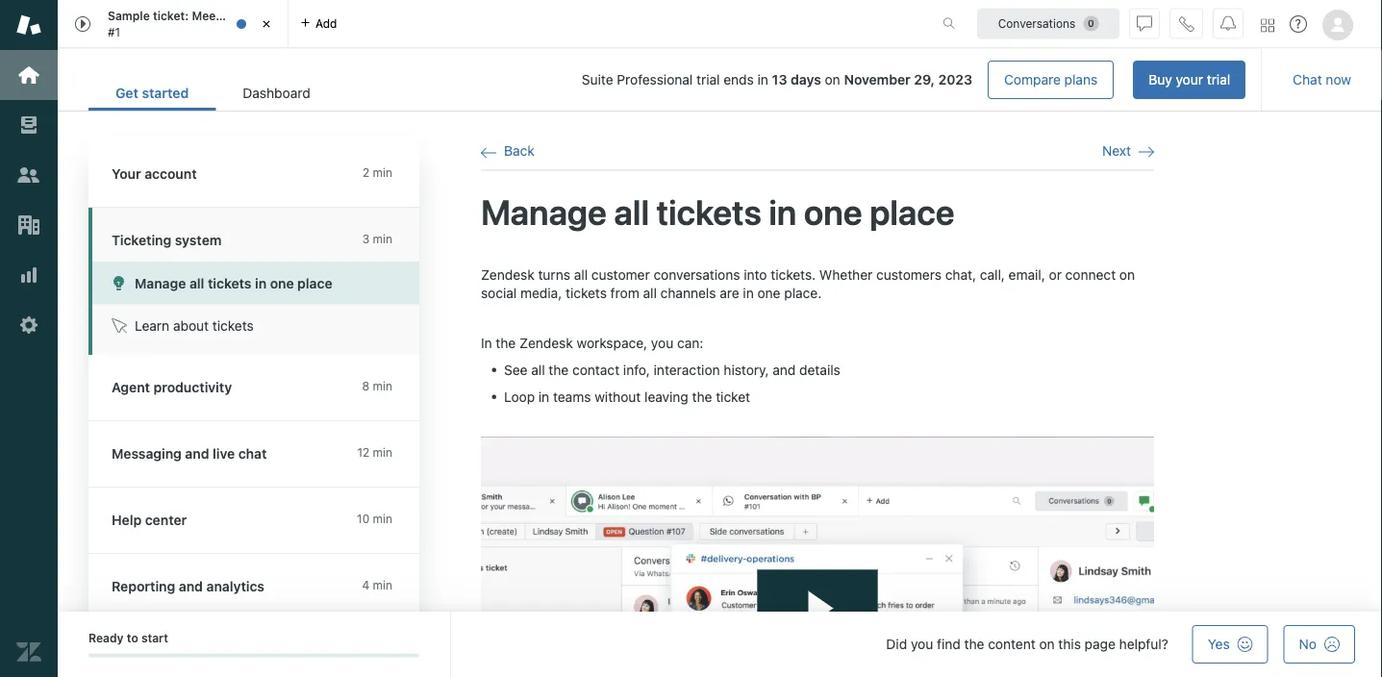 Task type: describe. For each thing, give the bounding box(es) containing it.
the inside "footer"
[[964, 636, 985, 652]]

analytics
[[206, 579, 265, 594]]

the inside sample ticket: meet the ticket #1
[[223, 9, 242, 23]]

productivity
[[153, 379, 232, 395]]

admin image
[[16, 313, 41, 338]]

button displays agent's chat status as invisible. image
[[1137, 16, 1152, 31]]

email,
[[1009, 267, 1045, 282]]

now
[[1326, 72, 1352, 88]]

2023
[[938, 72, 973, 88]]

system
[[175, 232, 222, 248]]

workspace,
[[577, 335, 648, 351]]

reporting
[[112, 579, 175, 594]]

conversations button
[[977, 8, 1120, 39]]

tab containing sample ticket: meet the ticket
[[58, 0, 289, 48]]

call,
[[980, 267, 1005, 282]]

content-title region
[[481, 190, 1154, 234]]

4
[[362, 579, 370, 592]]

the down interaction
[[692, 388, 712, 404]]

buy your trial button
[[1133, 61, 1246, 99]]

in
[[481, 335, 492, 351]]

started
[[142, 85, 189, 101]]

tickets.
[[771, 267, 816, 282]]

12
[[357, 446, 370, 459]]

min for agent productivity
[[373, 379, 392, 393]]

reporting image
[[16, 263, 41, 288]]

center
[[145, 512, 187, 528]]

ready
[[89, 632, 124, 645]]

manage all tickets in one place inside button
[[135, 275, 332, 291]]

back button
[[481, 142, 535, 160]]

8 min
[[362, 379, 392, 393]]

agent productivity
[[112, 379, 232, 395]]

get help image
[[1290, 15, 1307, 33]]

min for reporting and analytics
[[373, 579, 392, 592]]

compare plans
[[1004, 72, 1098, 88]]

connect
[[1066, 267, 1116, 282]]

get started
[[115, 85, 189, 101]]

customer
[[591, 267, 650, 282]]

trial for your
[[1207, 72, 1231, 88]]

meet
[[192, 9, 220, 23]]

helpful?
[[1119, 636, 1169, 652]]

place inside button
[[297, 275, 332, 291]]

suite professional trial ends in 13 days on november 29, 2023
[[582, 72, 973, 88]]

chat,
[[945, 267, 976, 282]]

conversations
[[998, 17, 1076, 30]]

in inside zendesk turns all customer conversations into tickets. whether customers chat, call, email, or connect on social media, tickets from all channels are in one place.
[[743, 285, 754, 301]]

13
[[772, 72, 787, 88]]

your account
[[112, 166, 197, 182]]

loop in teams without leaving the ticket
[[504, 388, 750, 404]]

learn about tickets
[[135, 318, 254, 334]]

about
[[173, 318, 209, 334]]

ends
[[724, 72, 754, 88]]

progress-bar progress bar
[[89, 654, 419, 657]]

tabs tab list
[[58, 0, 923, 48]]

ticket inside region
[[716, 388, 750, 404]]

your account heading
[[89, 141, 439, 208]]

no
[[1299, 636, 1317, 652]]

region containing zendesk turns all customer conversations into tickets. whether customers chat, call, email, or connect on social media, tickets from all channels are in one place.
[[481, 265, 1154, 677]]

add button
[[289, 0, 349, 47]]

organizations image
[[16, 213, 41, 238]]

this
[[1059, 636, 1081, 652]]

one inside zendesk turns all customer conversations into tickets. whether customers chat, call, email, or connect on social media, tickets from all channels are in one place.
[[758, 285, 781, 301]]

from
[[611, 285, 639, 301]]

on inside zendesk turns all customer conversations into tickets. whether customers chat, call, email, or connect on social media, tickets from all channels are in one place.
[[1120, 267, 1135, 282]]

to
[[127, 632, 138, 645]]

dashboard
[[243, 85, 310, 101]]

your
[[1176, 72, 1203, 88]]

turns
[[538, 267, 570, 282]]

the right in
[[496, 335, 516, 351]]

1 horizontal spatial on
[[1039, 636, 1055, 652]]

in inside section
[[758, 72, 769, 88]]

see all the contact info, interaction history, and details
[[504, 362, 841, 377]]

add
[[316, 17, 337, 30]]

customers image
[[16, 163, 41, 188]]

min for help center
[[373, 512, 392, 526]]

November 29, 2023 text field
[[844, 72, 973, 88]]

can:
[[677, 335, 703, 351]]

chat
[[238, 446, 267, 462]]

the up teams
[[549, 362, 569, 377]]

ticket inside sample ticket: meet the ticket #1
[[245, 9, 277, 23]]

chat
[[1293, 72, 1322, 88]]

ticketing
[[112, 232, 171, 248]]

compare
[[1004, 72, 1061, 88]]

ticketing system
[[112, 232, 222, 248]]

history,
[[724, 362, 769, 377]]

whether
[[820, 267, 873, 282]]

yes button
[[1193, 625, 1268, 664]]

page
[[1085, 636, 1116, 652]]

chat now
[[1293, 72, 1352, 88]]

close image
[[257, 14, 276, 34]]

you inside region
[[651, 335, 674, 351]]

back
[[504, 143, 535, 159]]

find
[[937, 636, 961, 652]]

social
[[481, 285, 517, 301]]

buy your trial
[[1149, 72, 1231, 88]]

did you find the content on this page helpful?
[[886, 636, 1169, 652]]

plans
[[1065, 72, 1098, 88]]

min for your account
[[373, 166, 392, 179]]

2
[[363, 166, 370, 179]]

suite
[[582, 72, 613, 88]]



Task type: locate. For each thing, give the bounding box(es) containing it.
and inside reporting and analytics heading
[[179, 579, 203, 594]]

november
[[844, 72, 911, 88]]

1 trial from the left
[[1207, 72, 1231, 88]]

footer
[[58, 612, 1382, 677]]

1 horizontal spatial you
[[911, 636, 933, 652]]

tickets inside content-title region
[[657, 191, 762, 232]]

agent
[[112, 379, 150, 395]]

you
[[651, 335, 674, 351], [911, 636, 933, 652]]

one up the whether
[[804, 191, 863, 232]]

buy
[[1149, 72, 1172, 88]]

messaging and live chat
[[112, 446, 267, 462]]

1 vertical spatial and
[[185, 446, 209, 462]]

all
[[614, 191, 649, 232], [574, 267, 588, 282], [189, 275, 204, 291], [643, 285, 657, 301], [531, 362, 545, 377]]

zendesk
[[481, 267, 535, 282], [520, 335, 573, 351]]

on inside section
[[825, 72, 840, 88]]

zendesk turns all customer conversations into tickets. whether customers chat, call, email, or connect on social media, tickets from all channels are in one place.
[[481, 267, 1135, 301]]

agent productivity heading
[[89, 355, 439, 421]]

content
[[988, 636, 1036, 652]]

trial right your
[[1207, 72, 1231, 88]]

leaving
[[645, 388, 689, 404]]

1 vertical spatial you
[[911, 636, 933, 652]]

in left 13
[[758, 72, 769, 88]]

0 vertical spatial manage all tickets in one place
[[481, 191, 955, 232]]

all right from
[[643, 285, 657, 301]]

min inside help center heading
[[373, 512, 392, 526]]

reporting and analytics
[[112, 579, 265, 594]]

0 horizontal spatial you
[[651, 335, 674, 351]]

trial left ends
[[697, 72, 720, 88]]

2 min from the top
[[373, 232, 392, 246]]

sample
[[108, 9, 150, 23]]

min right 8
[[373, 379, 392, 393]]

1 vertical spatial place
[[297, 275, 332, 291]]

tab list containing get started
[[89, 75, 337, 111]]

0 horizontal spatial one
[[270, 275, 294, 291]]

teams
[[553, 388, 591, 404]]

your
[[112, 166, 141, 182]]

0 vertical spatial place
[[870, 191, 955, 232]]

manage up turns
[[481, 191, 607, 232]]

and for messaging and live chat
[[185, 446, 209, 462]]

all right turns
[[574, 267, 588, 282]]

tickets up conversations
[[657, 191, 762, 232]]

the right find
[[964, 636, 985, 652]]

min right 2
[[373, 166, 392, 179]]

messaging and live chat heading
[[89, 421, 439, 488]]

1 min from the top
[[373, 166, 392, 179]]

on right days
[[825, 72, 840, 88]]

min inside messaging and live chat heading
[[373, 446, 392, 459]]

in right 'loop'
[[539, 388, 549, 404]]

1 vertical spatial on
[[1120, 267, 1135, 282]]

in inside content-title region
[[769, 191, 797, 232]]

ticket down 'history,'
[[716, 388, 750, 404]]

dashboard tab
[[216, 75, 337, 111]]

zendesk up "social"
[[481, 267, 535, 282]]

min for ticketing system
[[373, 232, 392, 246]]

0 horizontal spatial trial
[[697, 72, 720, 88]]

1 horizontal spatial one
[[758, 285, 781, 301]]

0 horizontal spatial manage
[[135, 275, 186, 291]]

did
[[886, 636, 907, 652]]

help
[[112, 512, 142, 528]]

video thumbnail image
[[481, 437, 1154, 677], [481, 437, 1154, 677]]

manage
[[481, 191, 607, 232], [135, 275, 186, 291]]

place up customers
[[870, 191, 955, 232]]

or
[[1049, 267, 1062, 282]]

days
[[791, 72, 821, 88]]

min inside the agent productivity "heading"
[[373, 379, 392, 393]]

tickets down turns
[[566, 285, 607, 301]]

manage inside content-title region
[[481, 191, 607, 232]]

zendesk products image
[[1261, 19, 1275, 32]]

0 vertical spatial and
[[773, 362, 796, 377]]

1 horizontal spatial trial
[[1207, 72, 1231, 88]]

zendesk image
[[16, 640, 41, 665]]

0 vertical spatial zendesk
[[481, 267, 535, 282]]

1 horizontal spatial manage all tickets in one place
[[481, 191, 955, 232]]

professional
[[617, 72, 693, 88]]

media,
[[520, 285, 562, 301]]

one inside content-title region
[[804, 191, 863, 232]]

2 horizontal spatial on
[[1120, 267, 1135, 282]]

manage all tickets in one place button
[[92, 262, 419, 304]]

notifications image
[[1221, 16, 1236, 31]]

tickets right about
[[212, 318, 254, 334]]

and for reporting and analytics
[[179, 579, 203, 594]]

8
[[362, 379, 370, 393]]

main element
[[0, 0, 58, 677]]

1 vertical spatial zendesk
[[520, 335, 573, 351]]

you left can:
[[651, 335, 674, 351]]

and left analytics
[[179, 579, 203, 594]]

section containing compare plans
[[353, 61, 1246, 99]]

loop
[[504, 388, 535, 404]]

customers
[[876, 267, 942, 282]]

0 vertical spatial manage
[[481, 191, 607, 232]]

start
[[141, 632, 168, 645]]

all down system in the left top of the page
[[189, 275, 204, 291]]

video element
[[481, 437, 1154, 677]]

zendesk support image
[[16, 13, 41, 38]]

trial inside button
[[1207, 72, 1231, 88]]

learn about tickets button
[[92, 304, 419, 347]]

one inside button
[[270, 275, 294, 291]]

tickets up learn about tickets button
[[208, 275, 252, 291]]

zendesk up see
[[520, 335, 573, 351]]

2 vertical spatial on
[[1039, 636, 1055, 652]]

0 horizontal spatial on
[[825, 72, 840, 88]]

see
[[504, 362, 528, 377]]

3 min
[[362, 232, 392, 246]]

one down the into
[[758, 285, 781, 301]]

you inside "footer"
[[911, 636, 933, 652]]

min right 3 on the top left of the page
[[373, 232, 392, 246]]

all inside manage all tickets in one place button
[[189, 275, 204, 291]]

in the zendesk workspace, you can:
[[481, 335, 703, 351]]

min inside your account heading
[[373, 166, 392, 179]]

place inside content-title region
[[870, 191, 955, 232]]

without
[[595, 388, 641, 404]]

1 horizontal spatial ticket
[[716, 388, 750, 404]]

5 min from the top
[[373, 512, 392, 526]]

tab list
[[89, 75, 337, 111]]

and left details
[[773, 362, 796, 377]]

ready to start
[[89, 632, 168, 645]]

0 vertical spatial on
[[825, 72, 840, 88]]

min right "12"
[[373, 446, 392, 459]]

views image
[[16, 113, 41, 138]]

12 min
[[357, 446, 392, 459]]

you right did
[[911, 636, 933, 652]]

and inside messaging and live chat heading
[[185, 446, 209, 462]]

get
[[115, 85, 138, 101]]

1 vertical spatial ticket
[[716, 388, 750, 404]]

2 trial from the left
[[697, 72, 720, 88]]

manage all tickets in one place inside content-title region
[[481, 191, 955, 232]]

min for messaging and live chat
[[373, 446, 392, 459]]

ticketing system heading
[[89, 208, 439, 262]]

1 horizontal spatial place
[[870, 191, 955, 232]]

1 vertical spatial manage all tickets in one place
[[135, 275, 332, 291]]

2 vertical spatial and
[[179, 579, 203, 594]]

0 vertical spatial you
[[651, 335, 674, 351]]

account
[[145, 166, 197, 182]]

all inside content-title region
[[614, 191, 649, 232]]

yes
[[1208, 636, 1230, 652]]

0 horizontal spatial manage all tickets in one place
[[135, 275, 332, 291]]

learn
[[135, 318, 170, 334]]

and left live
[[185, 446, 209, 462]]

min inside ticketing system "heading"
[[373, 232, 392, 246]]

min right 10
[[373, 512, 392, 526]]

in
[[758, 72, 769, 88], [769, 191, 797, 232], [255, 275, 267, 291], [743, 285, 754, 301], [539, 388, 549, 404]]

on
[[825, 72, 840, 88], [1120, 267, 1135, 282], [1039, 636, 1055, 652]]

reporting and analytics heading
[[89, 554, 439, 620]]

1 vertical spatial manage
[[135, 275, 186, 291]]

tab
[[58, 0, 289, 48]]

0 horizontal spatial place
[[297, 275, 332, 291]]

29,
[[914, 72, 935, 88]]

sample ticket: meet the ticket #1
[[108, 9, 277, 38]]

help center heading
[[89, 488, 439, 554]]

min inside reporting and analytics heading
[[373, 579, 392, 592]]

2 horizontal spatial one
[[804, 191, 863, 232]]

6 min from the top
[[373, 579, 392, 592]]

footer containing did you find the content on this page helpful?
[[58, 612, 1382, 677]]

4 min from the top
[[373, 446, 392, 459]]

min right 4
[[373, 579, 392, 592]]

manage down the ticketing system
[[135, 275, 186, 291]]

ticket
[[245, 9, 277, 23], [716, 388, 750, 404]]

chat now button
[[1278, 61, 1367, 99]]

manage all tickets in one place up learn about tickets button
[[135, 275, 332, 291]]

2 min
[[363, 166, 392, 179]]

are
[[720, 285, 739, 301]]

all up customer
[[614, 191, 649, 232]]

place
[[870, 191, 955, 232], [297, 275, 332, 291]]

3
[[362, 232, 370, 246]]

zendesk inside zendesk turns all customer conversations into tickets. whether customers chat, call, email, or connect on social media, tickets from all channels are in one place.
[[481, 267, 535, 282]]

region
[[481, 265, 1154, 677]]

into
[[744, 267, 767, 282]]

section
[[353, 61, 1246, 99]]

in inside button
[[255, 275, 267, 291]]

manage all tickets in one place up conversations
[[481, 191, 955, 232]]

3 min from the top
[[373, 379, 392, 393]]

trial for professional
[[697, 72, 720, 88]]

contact
[[572, 362, 620, 377]]

10
[[357, 512, 370, 526]]

tickets inside zendesk turns all customer conversations into tickets. whether customers chat, call, email, or connect on social media, tickets from all channels are in one place.
[[566, 285, 607, 301]]

details
[[800, 362, 841, 377]]

info,
[[623, 362, 650, 377]]

help center
[[112, 512, 187, 528]]

manage inside button
[[135, 275, 186, 291]]

one
[[804, 191, 863, 232], [270, 275, 294, 291], [758, 285, 781, 301]]

in right are
[[743, 285, 754, 301]]

compare plans button
[[988, 61, 1114, 99]]

min
[[373, 166, 392, 179], [373, 232, 392, 246], [373, 379, 392, 393], [373, 446, 392, 459], [373, 512, 392, 526], [373, 579, 392, 592]]

get started image
[[16, 63, 41, 88]]

channels
[[661, 285, 716, 301]]

live
[[213, 446, 235, 462]]

0 horizontal spatial ticket
[[245, 9, 277, 23]]

in up tickets.
[[769, 191, 797, 232]]

conversations
[[654, 267, 740, 282]]

place.
[[784, 285, 822, 301]]

1 horizontal spatial manage
[[481, 191, 607, 232]]

messaging
[[112, 446, 182, 462]]

the right meet
[[223, 9, 242, 23]]

all right see
[[531, 362, 545, 377]]

on left this
[[1039, 636, 1055, 652]]

no button
[[1284, 625, 1355, 664]]

one up learn about tickets button
[[270, 275, 294, 291]]

trial
[[1207, 72, 1231, 88], [697, 72, 720, 88]]

on right connect
[[1120, 267, 1135, 282]]

in up learn about tickets button
[[255, 275, 267, 291]]

place down ticketing system "heading"
[[297, 275, 332, 291]]

ticket right meet
[[245, 9, 277, 23]]

tickets
[[657, 191, 762, 232], [208, 275, 252, 291], [566, 285, 607, 301], [212, 318, 254, 334]]

0 vertical spatial ticket
[[245, 9, 277, 23]]



Task type: vqa. For each thing, say whether or not it's contained in the screenshot.
1 on the top of page
no



